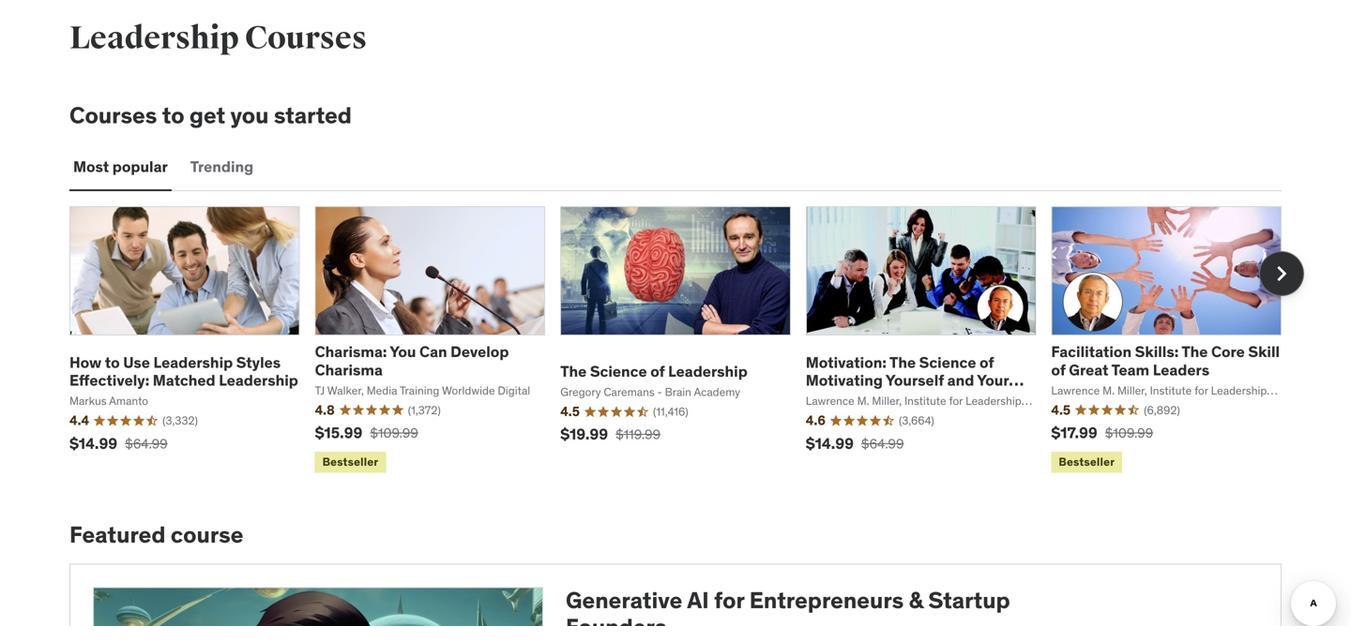 Task type: locate. For each thing, give the bounding box(es) containing it.
courses up started at the top
[[245, 19, 367, 58]]

1 horizontal spatial science
[[919, 353, 976, 372]]

leadership
[[69, 19, 239, 58], [153, 353, 233, 372], [668, 362, 748, 381], [219, 371, 298, 390]]

the inside motivation: the science of motivating yourself and your team
[[890, 353, 916, 372]]

carousel element
[[69, 206, 1304, 477]]

courses up most popular
[[69, 102, 157, 130]]

the
[[1182, 343, 1208, 362], [890, 353, 916, 372], [560, 362, 587, 381]]

team inside motivation: the science of motivating yourself and your team
[[806, 389, 844, 408]]

popular
[[112, 157, 168, 176]]

generative
[[566, 587, 683, 615]]

facilitation skills: the core skill of great team leaders link
[[1051, 343, 1280, 380]]

0 vertical spatial team
[[1112, 361, 1150, 380]]

1 horizontal spatial team
[[1112, 361, 1150, 380]]

to left 'get'
[[162, 102, 184, 130]]

you
[[230, 102, 269, 130]]

skills:
[[1135, 343, 1179, 362]]

how
[[69, 353, 102, 372]]

for
[[714, 587, 745, 615]]

to
[[162, 102, 184, 130], [105, 353, 120, 372]]

team right great
[[1112, 361, 1150, 380]]

trending button
[[187, 145, 257, 190]]

you
[[390, 343, 416, 362]]

1 horizontal spatial the
[[890, 353, 916, 372]]

of inside facilitation skills: the core skill of great team leaders
[[1051, 361, 1066, 380]]

facilitation
[[1051, 343, 1132, 362]]

of
[[980, 353, 994, 372], [1051, 361, 1066, 380], [651, 362, 665, 381]]

motivation: the science of motivating yourself and your team
[[806, 353, 1009, 408]]

motivating
[[806, 371, 883, 390]]

1 horizontal spatial of
[[980, 353, 994, 372]]

1 horizontal spatial to
[[162, 102, 184, 130]]

charisma
[[315, 361, 383, 380]]

most popular button
[[69, 145, 172, 190]]

1 vertical spatial to
[[105, 353, 120, 372]]

leaders
[[1153, 361, 1210, 380]]

yourself
[[886, 371, 944, 390]]

0 horizontal spatial to
[[105, 353, 120, 372]]

0 vertical spatial to
[[162, 102, 184, 130]]

the inside facilitation skills: the core skill of great team leaders
[[1182, 343, 1208, 362]]

science inside motivation: the science of motivating yourself and your team
[[919, 353, 976, 372]]

0 horizontal spatial science
[[590, 362, 647, 381]]

charisma: you can develop charisma
[[315, 343, 509, 380]]

featured
[[69, 521, 166, 549]]

styles
[[236, 353, 281, 372]]

science
[[919, 353, 976, 372], [590, 362, 647, 381]]

started
[[274, 102, 352, 130]]

0 horizontal spatial team
[[806, 389, 844, 408]]

ai
[[687, 587, 709, 615]]

to for courses
[[162, 102, 184, 130]]

2 horizontal spatial of
[[1051, 361, 1066, 380]]

matched
[[153, 371, 215, 390]]

to inside how to use leadership styles effectively: matched leadership
[[105, 353, 120, 372]]

core
[[1211, 343, 1245, 362]]

to left use
[[105, 353, 120, 372]]

charisma:
[[315, 343, 387, 362]]

courses
[[245, 19, 367, 58], [69, 102, 157, 130]]

0 horizontal spatial of
[[651, 362, 665, 381]]

team down motivation:
[[806, 389, 844, 408]]

to for how
[[105, 353, 120, 372]]

trending
[[190, 157, 254, 176]]

most
[[73, 157, 109, 176]]

1 horizontal spatial courses
[[245, 19, 367, 58]]

0 horizontal spatial courses
[[69, 102, 157, 130]]

team
[[1112, 361, 1150, 380], [806, 389, 844, 408]]

2 horizontal spatial the
[[1182, 343, 1208, 362]]

1 vertical spatial team
[[806, 389, 844, 408]]

motivation:
[[806, 353, 887, 372]]

facilitation skills: the core skill of great team leaders
[[1051, 343, 1280, 380]]

startup
[[928, 587, 1010, 615]]

the science of leadership link
[[560, 362, 748, 381]]



Task type: describe. For each thing, give the bounding box(es) containing it.
how to use leadership styles effectively: matched leadership link
[[69, 353, 298, 390]]

course
[[171, 521, 243, 549]]

your
[[977, 371, 1009, 390]]

charisma: you can develop charisma link
[[315, 343, 509, 380]]

and
[[948, 371, 974, 390]]

&
[[909, 587, 923, 615]]

0 vertical spatial courses
[[245, 19, 367, 58]]

develop
[[451, 343, 509, 362]]

generative ai for entrepreneurs & startup founders link
[[69, 564, 1282, 627]]

1 vertical spatial courses
[[69, 102, 157, 130]]

skill
[[1248, 343, 1280, 362]]

team inside facilitation skills: the core skill of great team leaders
[[1112, 361, 1150, 380]]

get
[[189, 102, 225, 130]]

courses to get you started
[[69, 102, 352, 130]]

founders
[[566, 614, 667, 627]]

use
[[123, 353, 150, 372]]

motivation: the science of motivating yourself and your team link
[[806, 353, 1024, 408]]

great
[[1069, 361, 1109, 380]]

of inside motivation: the science of motivating yourself and your team
[[980, 353, 994, 372]]

most popular
[[73, 157, 168, 176]]

generative ai for entrepreneurs & startup founders
[[566, 587, 1010, 627]]

featured course
[[69, 521, 243, 549]]

leadership courses
[[69, 19, 367, 58]]

next image
[[1267, 259, 1297, 289]]

entrepreneurs
[[750, 587, 904, 615]]

can
[[419, 343, 447, 362]]

the science of leadership
[[560, 362, 748, 381]]

effectively:
[[69, 371, 149, 390]]

how to use leadership styles effectively: matched leadership
[[69, 353, 298, 390]]

0 horizontal spatial the
[[560, 362, 587, 381]]



Task type: vqa. For each thing, say whether or not it's contained in the screenshot.
Develop
yes



